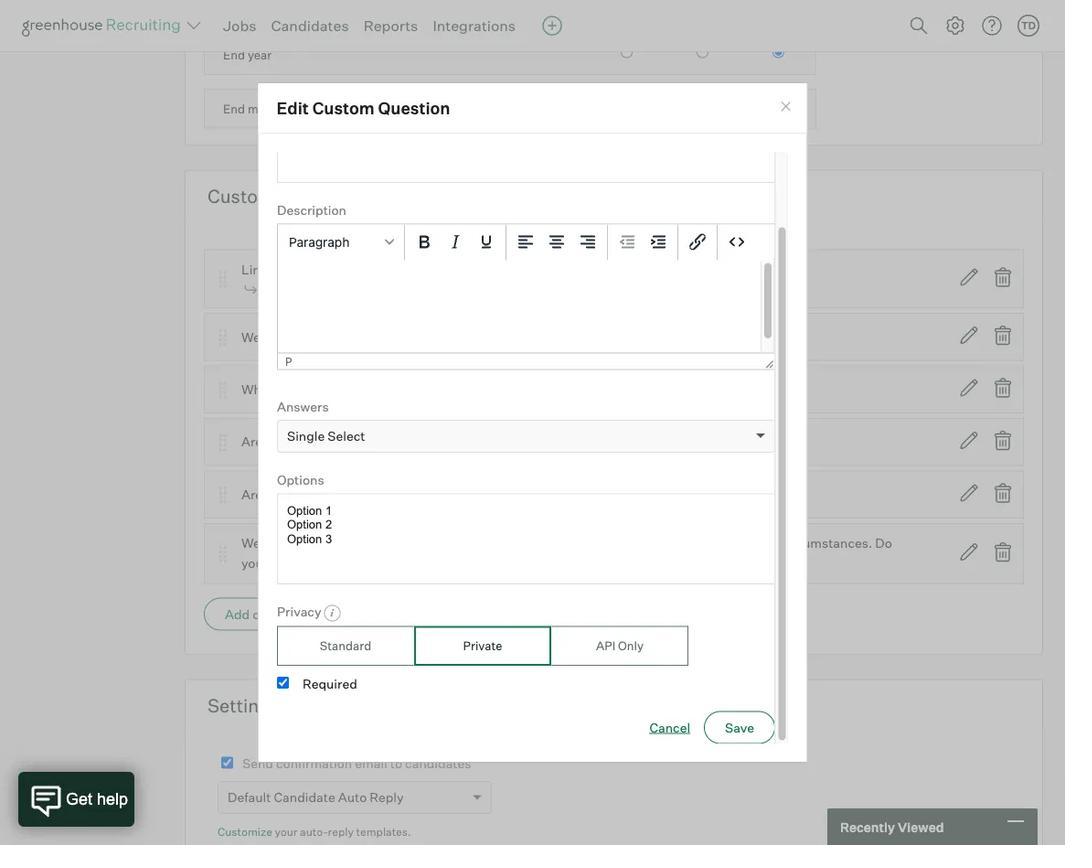 Task type: vqa. For each thing, say whether or not it's contained in the screenshot.
Add an address
no



Task type: locate. For each thing, give the bounding box(es) containing it.
description
[[277, 202, 346, 218]]

api
[[596, 638, 615, 653]]

1 horizontal spatial custom
[[313, 98, 375, 118]]

1 vertical spatial custom
[[208, 185, 274, 207]]

send confirmation email to candidates
[[242, 755, 472, 771]]

close image
[[779, 99, 794, 114]]

td
[[1022, 19, 1037, 32]]

or
[[294, 555, 306, 571]]

1 horizontal spatial us?
[[590, 555, 615, 571]]

email
[[355, 755, 388, 771]]

jobs
[[223, 16, 257, 35]]

sponsorship down support
[[430, 555, 504, 571]]

linkedin down linkedin profile
[[264, 283, 309, 297]]

toolbar
[[405, 224, 506, 260], [506, 224, 608, 260], [608, 224, 678, 260]]

options
[[277, 472, 324, 488]]

recently
[[841, 819, 896, 835]]

1 vertical spatial sponsorship
[[430, 555, 504, 571]]

us? down employees
[[590, 555, 615, 571]]

0 vertical spatial end
[[223, 48, 245, 62]]

custom right edit at the left top of the page
[[313, 98, 375, 118]]

to right authorized
[[414, 486, 426, 502]]

end
[[223, 48, 245, 62], [223, 101, 245, 116]]

you left currently on the left bottom
[[265, 486, 287, 502]]

0 vertical spatial are
[[242, 434, 263, 450]]

office
[[448, 434, 480, 450]]

reply
[[328, 825, 354, 839]]

now
[[266, 555, 291, 571]]

0 horizontal spatial us?
[[545, 486, 570, 502]]

end left year
[[223, 48, 245, 62]]

custom
[[313, 98, 375, 118], [208, 185, 274, 207]]

in inside we provide immigration and sponsorship support to new employees based on their unique circumstances. do you now or will you ever require sponsorship to work in the us?
[[554, 555, 565, 571]]

in down new
[[554, 555, 565, 571]]

1 vertical spatial work
[[522, 555, 551, 571]]

work left lawfully
[[429, 486, 458, 502]]

you down the we in the bottom left of the page
[[242, 555, 263, 571]]

are you comfortable working in an office in san francisco 5 days a week?
[[242, 434, 674, 450]]

from
[[447, 606, 475, 622]]

sponsorship up require at bottom
[[413, 535, 487, 551]]

days
[[595, 434, 623, 450]]

you down answers on the left top of page
[[265, 434, 287, 450]]

confirmation
[[276, 755, 352, 771]]

to
[[414, 486, 426, 502], [539, 535, 552, 551], [507, 555, 519, 571], [390, 755, 403, 771]]

in
[[416, 434, 427, 450], [483, 434, 494, 450], [509, 486, 520, 502], [554, 555, 565, 571]]

the
[[523, 486, 543, 502], [568, 555, 587, 571]]

require
[[385, 555, 427, 571]]

private
[[463, 638, 502, 653]]

0 vertical spatial work
[[429, 486, 458, 502]]

1 vertical spatial us?
[[590, 555, 615, 571]]

standard option
[[277, 626, 414, 666]]

new
[[554, 535, 579, 551]]

end left month
[[223, 101, 245, 116]]

0 vertical spatial linkedin
[[242, 261, 294, 277]]

greenhouse recruiting image
[[22, 15, 187, 37]]

custom application questions
[[208, 185, 462, 207]]

you
[[340, 381, 362, 397], [265, 434, 287, 450], [265, 486, 287, 502], [242, 555, 263, 571], [331, 555, 353, 571]]

1 vertical spatial end
[[223, 101, 245, 116]]

work
[[429, 486, 458, 502], [522, 555, 551, 571]]

0 vertical spatial sponsorship
[[413, 535, 487, 551]]

you down immigration
[[331, 555, 353, 571]]

candidates
[[271, 16, 349, 35]]

1 horizontal spatial work
[[522, 555, 551, 571]]

api only
[[596, 638, 644, 653]]

custom inside dialog
[[313, 98, 375, 118]]

linkedin profile
[[242, 261, 335, 277]]

None checkbox
[[221, 757, 233, 769]]

configure image
[[945, 15, 967, 37]]

the down new
[[568, 555, 587, 571]]

reply
[[370, 790, 404, 806]]

select
[[327, 428, 365, 444]]

are up the we in the bottom left of the page
[[242, 486, 263, 502]]

private option
[[414, 626, 551, 666]]

1 vertical spatial are
[[242, 486, 263, 502]]

san
[[497, 434, 520, 450]]

0 vertical spatial the
[[523, 486, 543, 502]]

recently viewed
[[841, 819, 945, 835]]

1 horizontal spatial the
[[568, 555, 587, 571]]

2 are from the top
[[242, 486, 263, 502]]

reports
[[364, 16, 418, 35]]

0 horizontal spatial work
[[429, 486, 458, 502]]

1 vertical spatial linkedin
[[264, 283, 309, 297]]

in left san at the left of page
[[483, 434, 494, 450]]

customize your auto-reply templates.
[[218, 825, 411, 839]]

cancel
[[649, 719, 690, 735]]

question
[[300, 606, 353, 622]]

viewed
[[898, 819, 945, 835]]

the right lawfully
[[523, 486, 543, 502]]

save
[[725, 719, 754, 735]]

1 vertical spatial the
[[568, 555, 587, 571]]

None radio
[[621, 46, 633, 58]]

1 end from the top
[[223, 48, 245, 62]]

us?
[[545, 486, 570, 502], [590, 555, 615, 571]]

comfortable
[[290, 434, 363, 450]]

api only option
[[551, 626, 688, 666]]

1 toolbar from the left
[[405, 224, 506, 260]]

custom left description
[[208, 185, 274, 207]]

and
[[387, 535, 410, 551]]

us? inside we provide immigration and sponsorship support to new employees based on their unique circumstances. do you now or will you ever require sponsorship to work in the us?
[[590, 555, 615, 571]]

0 vertical spatial us?
[[545, 486, 570, 502]]

end year
[[223, 48, 272, 62]]

work down support
[[522, 555, 551, 571]]

employees
[[582, 535, 647, 551]]

linkedin left profile
[[242, 261, 294, 277]]

None radio
[[697, 46, 709, 58], [773, 46, 785, 58], [773, 100, 785, 112], [697, 46, 709, 58], [773, 46, 785, 58], [773, 100, 785, 112]]

2 end from the top
[[223, 101, 245, 116]]

are down what
[[242, 434, 263, 450]]

a
[[626, 434, 633, 450]]

1 are from the top
[[242, 434, 263, 450]]

their
[[707, 535, 734, 551]]

0 vertical spatial custom
[[313, 98, 375, 118]]

0 horizontal spatial the
[[523, 486, 543, 502]]

edit
[[277, 98, 309, 118]]

0 horizontal spatial custom
[[208, 185, 274, 207]]

default
[[228, 790, 271, 806]]

candidates
[[405, 755, 472, 771]]

what interested you about adept?
[[242, 381, 446, 397]]

in right lawfully
[[509, 486, 520, 502]]

jobs link
[[223, 16, 257, 35]]

single
[[287, 428, 325, 444]]

work inside we provide immigration and sponsorship support to new employees based on their unique circumstances. do you now or will you ever require sponsorship to work in the us?
[[522, 555, 551, 571]]

linkedin for linkedin
[[264, 283, 309, 297]]

you left the about
[[340, 381, 362, 397]]

question
[[378, 98, 451, 118]]

linkedin for linkedin profile
[[242, 261, 294, 277]]

us? left the (required)
[[545, 486, 570, 502]]

your
[[275, 825, 298, 839]]

will
[[309, 555, 329, 571]]

linkedin
[[242, 261, 294, 277], [264, 283, 309, 297]]



Task type: describe. For each thing, give the bounding box(es) containing it.
in left an
[[416, 434, 427, 450]]

lawfully
[[461, 486, 507, 502]]

p button
[[285, 355, 292, 368]]

add custom question button
[[204, 598, 374, 631]]

cancel link
[[649, 718, 690, 737]]

end for end year
[[223, 48, 245, 62]]

on
[[689, 535, 704, 551]]

website
[[242, 329, 290, 345]]

are for are you comfortable working in an office in san francisco 5 days a week?
[[242, 434, 263, 450]]

customize
[[218, 825, 272, 839]]

3 toolbar from the left
[[608, 224, 678, 260]]

end for end month
[[223, 101, 245, 116]]

to left new
[[539, 535, 552, 551]]

to down support
[[507, 555, 519, 571]]

Enter each option on a new line. text field
[[277, 493, 775, 584]]

add
[[225, 606, 250, 622]]

unique
[[737, 535, 778, 551]]

default candidate auto reply
[[228, 790, 404, 806]]

working
[[365, 434, 414, 450]]

adept?
[[402, 381, 446, 397]]

Website text field
[[277, 92, 775, 183]]

custom
[[253, 606, 298, 622]]

copy
[[413, 606, 444, 622]]

what
[[242, 381, 273, 397]]

answers
[[277, 398, 329, 414]]

provide
[[263, 535, 309, 551]]

end month
[[223, 101, 284, 116]]

only
[[618, 638, 644, 653]]

candidate
[[274, 790, 335, 806]]

another
[[478, 606, 524, 622]]

single select option
[[287, 428, 365, 444]]

save button
[[704, 711, 775, 744]]

edit custom question
[[277, 98, 451, 118]]

circumstances.
[[781, 535, 873, 551]]

about
[[365, 381, 399, 397]]

job
[[527, 606, 546, 622]]

paragraph button
[[281, 226, 400, 257]]

single select
[[287, 428, 365, 444]]

templates.
[[356, 825, 411, 839]]

settings
[[208, 694, 280, 717]]

p
[[285, 355, 292, 368]]

edit custom question dialog
[[258, 69, 808, 763]]

interested
[[276, 381, 337, 397]]

support
[[489, 535, 537, 551]]

do
[[876, 535, 893, 551]]

paragraph
[[289, 234, 349, 249]]

Required checkbox
[[277, 677, 289, 689]]

profile
[[296, 261, 335, 277]]

we
[[242, 535, 261, 551]]

candidates link
[[271, 16, 349, 35]]

search image
[[908, 15, 930, 37]]

year
[[248, 48, 272, 62]]

an
[[430, 434, 445, 450]]

send
[[242, 755, 273, 771]]

authorized
[[347, 486, 411, 502]]

to right email
[[390, 755, 403, 771]]

add custom question
[[225, 606, 353, 622]]

privacy
[[277, 604, 321, 620]]

required
[[302, 676, 357, 692]]

td button
[[1015, 11, 1044, 40]]

we provide immigration and sponsorship support to new employees based on their unique circumstances. do you now or will you ever require sponsorship to work in the us?
[[242, 535, 893, 571]]

currently
[[290, 486, 344, 502]]

td button
[[1018, 15, 1040, 37]]

are for are you currently authorized to work lawfully in the us? (required)
[[242, 486, 263, 502]]

default candidate auto reply option
[[228, 790, 404, 806]]

ever
[[356, 555, 382, 571]]

resize image
[[765, 360, 774, 369]]

month
[[248, 101, 284, 116]]

customize link
[[218, 825, 272, 839]]

5
[[584, 434, 592, 450]]

2 toolbar from the left
[[506, 224, 608, 260]]

reports link
[[364, 16, 418, 35]]

(required)
[[573, 488, 631, 502]]

immigration
[[311, 535, 384, 551]]

are you currently authorized to work lawfully in the us? (required)
[[242, 486, 631, 502]]

based
[[649, 535, 686, 551]]

week?
[[636, 434, 674, 450]]

auto-
[[300, 825, 328, 839]]

copy from another job
[[413, 606, 546, 622]]

francisco
[[523, 434, 581, 450]]

auto
[[338, 790, 367, 806]]

standard
[[320, 638, 371, 653]]

copy from another job button
[[392, 598, 567, 631]]

integrations
[[433, 16, 516, 35]]

paragraph group
[[278, 224, 774, 260]]

the inside we provide immigration and sponsorship support to new employees based on their unique circumstances. do you now or will you ever require sponsorship to work in the us?
[[568, 555, 587, 571]]

application
[[278, 185, 374, 207]]



